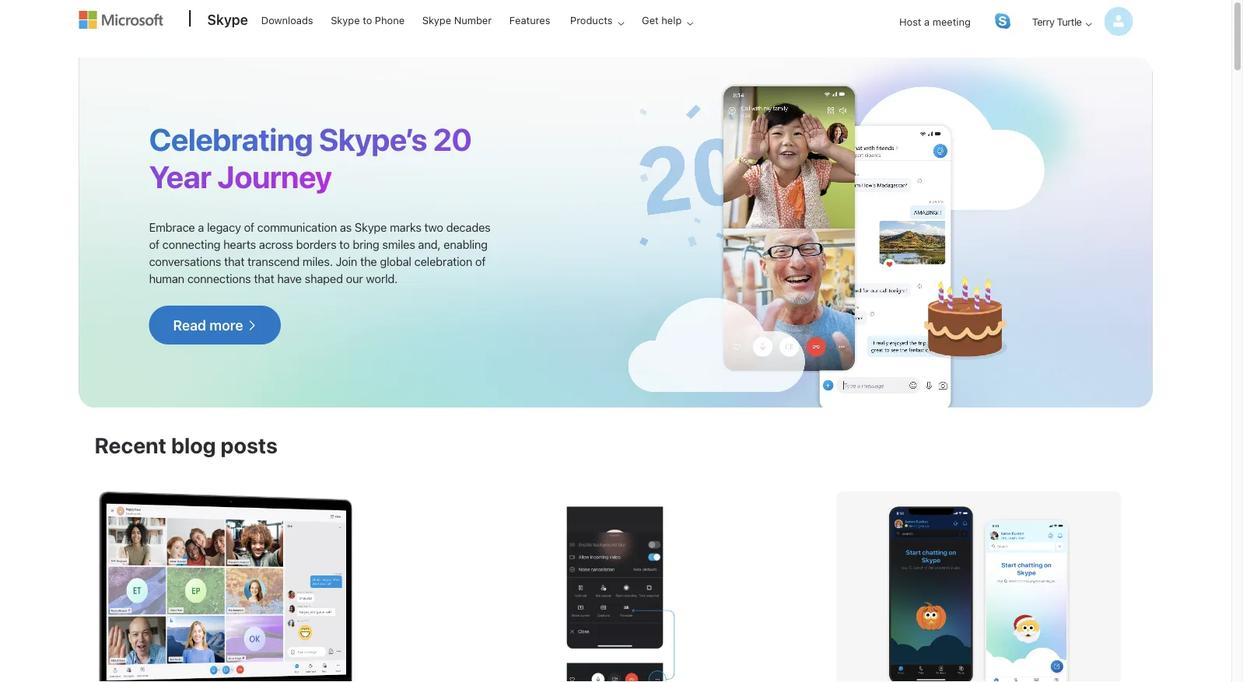 Task type: vqa. For each thing, say whether or not it's contained in the screenshot.
the middle "you"
no



Task type: locate. For each thing, give the bounding box(es) containing it.
1 vertical spatial that
[[254, 272, 274, 285]]

terry turtle link
[[1020, 2, 1134, 42]]

to down as
[[339, 237, 350, 251]]

across
[[259, 237, 293, 251]]

conversations
[[149, 255, 221, 268]]

that down transcend
[[254, 272, 274, 285]]

products button
[[560, 1, 637, 39]]

a inside 'menu bar'
[[925, 16, 930, 27]]

1 horizontal spatial a
[[925, 16, 930, 27]]

skype left number
[[422, 14, 451, 26]]

of down "enabling"
[[475, 255, 486, 268]]

skype's
[[319, 121, 427, 158]]

downloads
[[261, 14, 313, 26]]

to left phone
[[363, 14, 372, 26]]

a up connecting
[[198, 220, 204, 234]]

that
[[224, 255, 245, 268], [254, 272, 274, 285]]

1 horizontal spatial to
[[363, 14, 372, 26]]

0 horizontal spatial that
[[224, 255, 245, 268]]

celebration
[[415, 255, 473, 268]]

a for embrace
[[198, 220, 204, 234]]

1 vertical spatial to
[[339, 237, 350, 251]]

0 vertical spatial of
[[244, 220, 254, 234]]

get help button
[[632, 1, 706, 39]]

hearts
[[223, 237, 256, 251]]

skype left phone
[[331, 14, 360, 26]]

 link
[[995, 13, 1011, 29]]

2 horizontal spatial of
[[475, 255, 486, 268]]

of up the hearts
[[244, 220, 254, 234]]

communication
[[257, 220, 337, 234]]

menu bar
[[79, 2, 1153, 82]]

skype to phone link
[[324, 1, 412, 38]]


[[247, 320, 257, 330]]

downloads link
[[254, 1, 320, 38]]

arrow down image
[[1080, 15, 1099, 33]]

the
[[360, 255, 377, 268]]

a
[[925, 16, 930, 27], [198, 220, 204, 234]]

skype
[[207, 11, 248, 28], [331, 14, 360, 26], [422, 14, 451, 26], [355, 220, 387, 234]]

skype for skype
[[207, 11, 248, 28]]

embrace a legacy of communication as skype marks two decades of connecting hearts across borders to bring smiles and, enabling conversations that transcend miles. join the global celebration of human connections that have shaped our world.
[[149, 220, 491, 285]]

features link
[[503, 1, 558, 38]]

to
[[363, 14, 372, 26], [339, 237, 350, 251]]

smiles
[[382, 237, 415, 251]]

embrace
[[149, 220, 195, 234]]

0 horizontal spatial of
[[149, 237, 159, 251]]

skype number
[[422, 14, 492, 26]]

skype inside "link"
[[422, 14, 451, 26]]

0 horizontal spatial to
[[339, 237, 350, 251]]

of down embrace
[[149, 237, 159, 251]]

celebrating skype's 20 year journey main content
[[0, 50, 1232, 683]]

number
[[454, 14, 492, 26]]

two
[[425, 220, 443, 234]]

a inside embrace a legacy of communication as skype marks two decades of connecting hearts across borders to bring smiles and, enabling conversations that transcend miles. join the global celebration of human connections that have shaped our world.
[[198, 220, 204, 234]]

global
[[380, 255, 412, 268]]

host a meeting link
[[887, 2, 984, 42]]

skype number link
[[415, 1, 499, 38]]

celebrating skype's 20 year journey
[[149, 121, 472, 195]]

marks
[[390, 220, 422, 234]]

0 vertical spatial a
[[925, 16, 930, 27]]

world.
[[366, 272, 398, 285]]

connecting
[[162, 237, 220, 251]]

join
[[336, 255, 357, 268]]

a right host
[[925, 16, 930, 27]]

decades
[[446, 220, 491, 234]]

our
[[346, 272, 363, 285]]

1 vertical spatial a
[[198, 220, 204, 234]]

that down the hearts
[[224, 255, 245, 268]]

0 horizontal spatial a
[[198, 220, 204, 234]]

skype inside embrace a legacy of communication as skype marks two decades of connecting hearts across borders to bring smiles and, enabling conversations that transcend miles. join the global celebration of human connections that have shaped our world.
[[355, 220, 387, 234]]

20
[[433, 121, 472, 158]]

skype for skype number
[[422, 14, 451, 26]]

help
[[662, 14, 682, 26]]

journey
[[217, 158, 332, 195]]

skype left downloads link
[[207, 11, 248, 28]]

transcend
[[248, 255, 300, 268]]

legacy
[[207, 220, 241, 234]]

skype launches real-time video call translation using ai and natural voice. image
[[549, 492, 683, 683]]

borders
[[296, 237, 337, 251]]

of
[[244, 220, 254, 234], [149, 237, 159, 251], [475, 255, 486, 268]]

posts
[[221, 433, 278, 458]]

recent
[[95, 433, 167, 458]]

celebrating
[[149, 121, 313, 158]]

year
[[149, 158, 211, 195]]

skype up bring
[[355, 220, 387, 234]]

1 horizontal spatial that
[[254, 272, 274, 285]]

get help
[[642, 14, 682, 26]]

2 vertical spatial of
[[475, 255, 486, 268]]



Task type: describe. For each thing, give the bounding box(es) containing it.
0 vertical spatial that
[[224, 255, 245, 268]]

blog
[[171, 433, 216, 458]]

bring
[[353, 237, 380, 251]]

skype link
[[200, 1, 253, 43]]

read
[[173, 317, 206, 333]]

phone
[[375, 14, 405, 26]]

1 horizontal spatial of
[[244, 220, 254, 234]]

skype for skype to phone
[[331, 14, 360, 26]]

turtle
[[1057, 16, 1082, 27]]

skype to phone
[[331, 14, 405, 26]]

recent blog posts
[[95, 433, 278, 458]]

more
[[210, 317, 243, 333]]

skype on apple m1 mac devices with improved performance and reliability image
[[95, 492, 469, 683]]

0 vertical spatial to
[[363, 14, 372, 26]]

avatar image
[[1105, 7, 1134, 36]]

host
[[900, 16, 922, 27]]

get
[[642, 14, 659, 26]]

1 vertical spatial of
[[149, 237, 159, 251]]

products
[[571, 14, 613, 26]]

human
[[149, 272, 184, 285]]

terry turtle
[[1033, 16, 1082, 27]]

have
[[277, 272, 302, 285]]

terry
[[1033, 16, 1055, 27]]

enabling
[[444, 237, 488, 251]]

miles.
[[303, 255, 333, 268]]

connections
[[187, 272, 251, 285]]

as
[[340, 220, 352, 234]]

and,
[[418, 237, 441, 251]]

features
[[510, 14, 551, 26]]

skype has updated its visuals with new illustrations featuring signature clouds and classic emoticons, as well as more colorful themes with colored headers and message bubbles for a personalized touch. these changes were made for a more modern and delightful user experience. image
[[837, 492, 1122, 683]]

meeting
[[933, 16, 971, 27]]

host a meeting
[[900, 16, 971, 27]]

read more 
[[173, 317, 257, 333]]

menu bar containing host a meeting
[[79, 2, 1153, 82]]

a for host
[[925, 16, 930, 27]]

microsoft image
[[79, 11, 163, 29]]

to inside embrace a legacy of communication as skype marks two decades of connecting hearts across borders to bring smiles and, enabling conversations that transcend miles. join the global celebration of human connections that have shaped our world.
[[339, 237, 350, 251]]

shaped
[[305, 272, 343, 285]]



